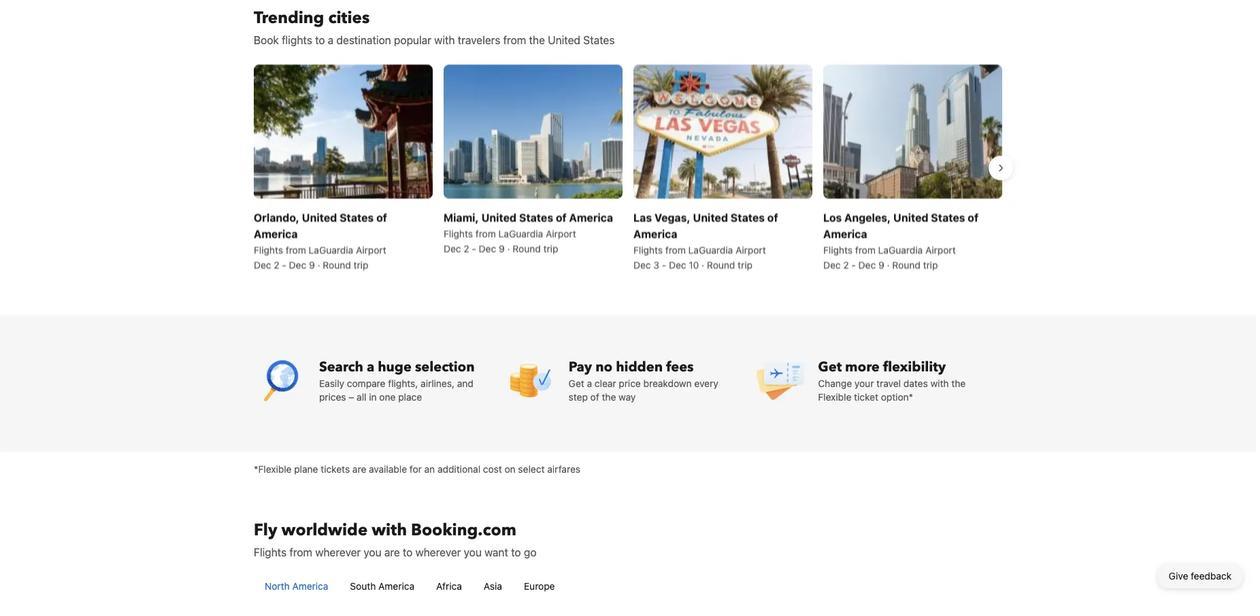 Task type: vqa. For each thing, say whether or not it's contained in the screenshot.
America in BUTTON
yes



Task type: locate. For each thing, give the bounding box(es) containing it.
of
[[377, 211, 387, 224], [556, 211, 567, 224], [768, 211, 779, 224], [968, 211, 979, 224], [591, 392, 600, 403]]

america right 'south'
[[379, 581, 415, 592]]

9 for orlando,
[[309, 259, 315, 271]]

0 vertical spatial the
[[529, 33, 545, 46]]

laguardia inside miami, united states of america flights from laguardia airport dec 2 - dec 9 · round trip
[[499, 228, 543, 239]]

america down 'las'
[[634, 227, 678, 240]]

round inside orlando, united states of america flights from laguardia airport dec 2 - dec 9 · round trip
[[323, 259, 351, 271]]

south america
[[350, 581, 415, 592]]

flights inside las vegas, united states of america flights from laguardia airport dec 3 - dec 10 · round trip
[[634, 244, 663, 256]]

asia button
[[473, 569, 513, 603]]

from inside los angeles, united states of america flights from laguardia airport dec 2 - dec 9 · round trip
[[856, 244, 876, 256]]

you down booking.com
[[464, 546, 482, 559]]

clear
[[595, 378, 617, 389]]

9 inside orlando, united states of america flights from laguardia airport dec 2 - dec 9 · round trip
[[309, 259, 315, 271]]

breakdown
[[644, 378, 692, 389]]

2 horizontal spatial 2
[[844, 259, 849, 271]]

to right flights
[[315, 33, 325, 46]]

you
[[364, 546, 382, 559], [464, 546, 482, 559]]

flights down "orlando,"
[[254, 244, 283, 256]]

0 horizontal spatial wherever
[[315, 546, 361, 559]]

2 wherever from the left
[[416, 546, 461, 559]]

1 horizontal spatial you
[[464, 546, 482, 559]]

and
[[457, 378, 474, 389]]

north america
[[265, 581, 328, 592]]

get up change
[[819, 358, 842, 377]]

are right "tickets"
[[353, 464, 367, 475]]

book
[[254, 33, 279, 46]]

9 for miami,
[[499, 243, 505, 254]]

0 vertical spatial get
[[819, 358, 842, 377]]

2 horizontal spatial 9
[[879, 259, 885, 271]]

0 horizontal spatial get
[[569, 378, 585, 389]]

wherever
[[315, 546, 361, 559], [416, 546, 461, 559]]

a for pay
[[587, 378, 592, 389]]

0 vertical spatial are
[[353, 464, 367, 475]]

1 vertical spatial with
[[931, 378, 949, 389]]

*flexible plane tickets are available for an additional cost on select airfares
[[254, 464, 581, 475]]

travelers
[[458, 33, 501, 46]]

america down los at the right top of the page
[[824, 227, 868, 240]]

a down cities
[[328, 33, 334, 46]]

you up south america button
[[364, 546, 382, 559]]

1 vertical spatial the
[[952, 378, 966, 389]]

pay no hidden fees get a clear price breakdown every step of the way
[[569, 358, 719, 403]]

of inside orlando, united states of america flights from laguardia airport dec 2 - dec 9 · round trip
[[377, 211, 387, 224]]

for
[[410, 464, 422, 475]]

2 inside orlando, united states of america flights from laguardia airport dec 2 - dec 9 · round trip
[[274, 259, 280, 271]]

wherever down worldwide
[[315, 546, 361, 559]]

with right popular
[[435, 33, 455, 46]]

2 vertical spatial the
[[602, 392, 616, 403]]

miami,
[[444, 211, 479, 224]]

0 vertical spatial with
[[435, 33, 455, 46]]

2 inside miami, united states of america flights from laguardia airport dec 2 - dec 9 · round trip
[[464, 243, 470, 254]]

to
[[315, 33, 325, 46], [403, 546, 413, 559], [511, 546, 521, 559]]

with
[[435, 33, 455, 46], [931, 378, 949, 389], [372, 520, 407, 542]]

wherever down booking.com
[[416, 546, 461, 559]]

easily
[[319, 378, 345, 389]]

1 horizontal spatial with
[[435, 33, 455, 46]]

1 horizontal spatial are
[[385, 546, 400, 559]]

airport inside las vegas, united states of america flights from laguardia airport dec 3 - dec 10 · round trip
[[736, 244, 766, 256]]

flights down the fly
[[254, 546, 287, 559]]

los angeles, united states of america image
[[824, 64, 1003, 198]]

search a huge selection easily compare flights, airlines, and prices – all in one place
[[319, 358, 475, 403]]

1 vertical spatial are
[[385, 546, 400, 559]]

of inside los angeles, united states of america flights from laguardia airport dec 2 - dec 9 · round trip
[[968, 211, 979, 224]]

get up step
[[569, 378, 585, 389]]

in
[[369, 392, 377, 403]]

additional
[[438, 464, 481, 475]]

worldwide
[[282, 520, 368, 542]]

are
[[353, 464, 367, 475], [385, 546, 400, 559]]

9 inside los angeles, united states of america flights from laguardia airport dec 2 - dec 9 · round trip
[[879, 259, 885, 271]]

· inside orlando, united states of america flights from laguardia airport dec 2 - dec 9 · round trip
[[318, 259, 320, 271]]

available
[[369, 464, 407, 475]]

option*
[[882, 392, 914, 403]]

all
[[357, 392, 367, 403]]

of inside las vegas, united states of america flights from laguardia airport dec 3 - dec 10 · round trip
[[768, 211, 779, 224]]

2 you from the left
[[464, 546, 482, 559]]

laguardia inside las vegas, united states of america flights from laguardia airport dec 3 - dec 10 · round trip
[[689, 244, 733, 256]]

cities
[[328, 7, 370, 29]]

trending
[[254, 7, 324, 29]]

9
[[499, 243, 505, 254], [309, 259, 315, 271], [879, 259, 885, 271]]

0 horizontal spatial 9
[[309, 259, 315, 271]]

- down miami, in the top left of the page
[[472, 243, 477, 254]]

give
[[1170, 571, 1189, 582]]

airport
[[546, 228, 576, 239], [356, 244, 387, 256], [736, 244, 766, 256], [926, 244, 956, 256]]

the inside pay no hidden fees get a clear price breakdown every step of the way
[[602, 392, 616, 403]]

2 vertical spatial a
[[587, 378, 592, 389]]

united inside las vegas, united states of america flights from laguardia airport dec 3 - dec 10 · round trip
[[693, 211, 729, 224]]

get more flexibility change your travel dates with the flexible ticket option*
[[819, 358, 966, 403]]

america right north
[[292, 581, 328, 592]]

from right travelers
[[504, 33, 527, 46]]

a inside pay no hidden fees get a clear price breakdown every step of the way
[[587, 378, 592, 389]]

united inside trending cities book flights to a destination popular with travelers from the united states
[[548, 33, 581, 46]]

flights
[[282, 33, 312, 46]]

america down "orlando,"
[[254, 227, 298, 240]]

are up south america button
[[385, 546, 400, 559]]

0 horizontal spatial to
[[315, 33, 325, 46]]

of inside pay no hidden fees get a clear price breakdown every step of the way
[[591, 392, 600, 403]]

tab list
[[254, 569, 1003, 603]]

- down "orlando,"
[[282, 259, 287, 271]]

america left 'las'
[[570, 211, 613, 224]]

huge
[[378, 358, 412, 377]]

from
[[504, 33, 527, 46], [476, 228, 496, 239], [286, 244, 306, 256], [666, 244, 686, 256], [856, 244, 876, 256], [290, 546, 313, 559]]

one
[[380, 392, 396, 403]]

-
[[472, 243, 477, 254], [282, 259, 287, 271], [662, 259, 667, 271], [852, 259, 856, 271]]

states inside los angeles, united states of america flights from laguardia airport dec 2 - dec 9 · round trip
[[932, 211, 966, 224]]

1 you from the left
[[364, 546, 382, 559]]

2 down "orlando,"
[[274, 259, 280, 271]]

2 vertical spatial with
[[372, 520, 407, 542]]

2 horizontal spatial a
[[587, 378, 592, 389]]

dec
[[444, 243, 461, 254], [479, 243, 497, 254], [254, 259, 271, 271], [289, 259, 307, 271], [634, 259, 651, 271], [669, 259, 687, 271], [824, 259, 841, 271], [859, 259, 876, 271]]

- right 3
[[662, 259, 667, 271]]

the right travelers
[[529, 33, 545, 46]]

0 horizontal spatial with
[[372, 520, 407, 542]]

round
[[513, 243, 541, 254], [323, 259, 351, 271], [707, 259, 736, 271], [893, 259, 921, 271]]

to left go
[[511, 546, 521, 559]]

get inside pay no hidden fees get a clear price breakdown every step of the way
[[569, 378, 585, 389]]

2 down miami, in the top left of the page
[[464, 243, 470, 254]]

2 down angeles,
[[844, 259, 849, 271]]

- inside las vegas, united states of america flights from laguardia airport dec 3 - dec 10 · round trip
[[662, 259, 667, 271]]

from down "orlando,"
[[286, 244, 306, 256]]

from down "vegas,"
[[666, 244, 686, 256]]

africa
[[436, 581, 462, 592]]

- inside orlando, united states of america flights from laguardia airport dec 2 - dec 9 · round trip
[[282, 259, 287, 271]]

airlines,
[[421, 378, 455, 389]]

trip
[[544, 243, 559, 254], [354, 259, 369, 271], [738, 259, 753, 271], [924, 259, 939, 271]]

flights
[[444, 228, 473, 239], [254, 244, 283, 256], [634, 244, 663, 256], [824, 244, 853, 256], [254, 546, 287, 559]]

1 horizontal spatial wherever
[[416, 546, 461, 559]]

states
[[584, 33, 615, 46], [340, 211, 374, 224], [519, 211, 554, 224], [731, 211, 765, 224], [932, 211, 966, 224]]

united inside orlando, united states of america flights from laguardia airport dec 2 - dec 9 · round trip
[[302, 211, 337, 224]]

from down worldwide
[[290, 546, 313, 559]]

3
[[654, 259, 660, 271]]

0 horizontal spatial a
[[328, 33, 334, 46]]

hidden
[[616, 358, 663, 377]]

south
[[350, 581, 376, 592]]

no
[[596, 358, 613, 377]]

america
[[570, 211, 613, 224], [254, 227, 298, 240], [634, 227, 678, 240], [824, 227, 868, 240], [292, 581, 328, 592], [379, 581, 415, 592]]

with up south america button
[[372, 520, 407, 542]]

1 vertical spatial a
[[367, 358, 375, 377]]

are inside fly worldwide with booking.com flights from wherever you are to wherever you want to go
[[385, 546, 400, 559]]

0 horizontal spatial you
[[364, 546, 382, 559]]

2 for miami, united states of america
[[464, 243, 470, 254]]

place
[[398, 392, 422, 403]]

flights down miami, in the top left of the page
[[444, 228, 473, 239]]

flights up 3
[[634, 244, 663, 256]]

with right dates
[[931, 378, 949, 389]]

flights down los at the right top of the page
[[824, 244, 853, 256]]

0 horizontal spatial the
[[529, 33, 545, 46]]

to up south america button
[[403, 546, 413, 559]]

states inside miami, united states of america flights from laguardia airport dec 2 - dec 9 · round trip
[[519, 211, 554, 224]]

region
[[243, 59, 1014, 277]]

- down angeles,
[[852, 259, 856, 271]]

1 horizontal spatial get
[[819, 358, 842, 377]]

destination
[[337, 33, 391, 46]]

give feedback
[[1170, 571, 1232, 582]]

states inside trending cities book flights to a destination popular with travelers from the united states
[[584, 33, 615, 46]]

0 vertical spatial a
[[328, 33, 334, 46]]

travel
[[877, 378, 901, 389]]

flights,
[[388, 378, 418, 389]]

the right dates
[[952, 378, 966, 389]]

a up compare
[[367, 358, 375, 377]]

2
[[464, 243, 470, 254], [274, 259, 280, 271], [844, 259, 849, 271]]

a left clear
[[587, 378, 592, 389]]

asia
[[484, 581, 502, 592]]

1 vertical spatial get
[[569, 378, 585, 389]]

cost
[[483, 464, 502, 475]]

with inside trending cities book flights to a destination popular with travelers from the united states
[[435, 33, 455, 46]]

of inside miami, united states of america flights from laguardia airport dec 2 - dec 9 · round trip
[[556, 211, 567, 224]]

pay
[[569, 358, 592, 377]]

1 horizontal spatial 2
[[464, 243, 470, 254]]

1 wherever from the left
[[315, 546, 361, 559]]

america inside los angeles, united states of america flights from laguardia airport dec 2 - dec 9 · round trip
[[824, 227, 868, 240]]

*flexible
[[254, 464, 292, 475]]

with inside get more flexibility change your travel dates with the flexible ticket option*
[[931, 378, 949, 389]]

a inside trending cities book flights to a destination popular with travelers from the united states
[[328, 33, 334, 46]]

united inside los angeles, united states of america flights from laguardia airport dec 2 - dec 9 · round trip
[[894, 211, 929, 224]]

the down clear
[[602, 392, 616, 403]]

trip inside los angeles, united states of america flights from laguardia airport dec 2 - dec 9 · round trip
[[924, 259, 939, 271]]

0 horizontal spatial 2
[[274, 259, 280, 271]]

from down angeles,
[[856, 244, 876, 256]]

from down miami, in the top left of the page
[[476, 228, 496, 239]]

10
[[689, 259, 700, 271]]

·
[[508, 243, 510, 254], [318, 259, 320, 271], [702, 259, 705, 271], [888, 259, 890, 271]]

a
[[328, 33, 334, 46], [367, 358, 375, 377], [587, 378, 592, 389]]

2 horizontal spatial with
[[931, 378, 949, 389]]

1 horizontal spatial the
[[602, 392, 616, 403]]

- inside miami, united states of america flights from laguardia airport dec 2 - dec 9 · round trip
[[472, 243, 477, 254]]

1 horizontal spatial 9
[[499, 243, 505, 254]]

1 horizontal spatial a
[[367, 358, 375, 377]]

las vegas, united states of america image
[[634, 64, 813, 198]]

2 horizontal spatial the
[[952, 378, 966, 389]]

9 inside miami, united states of america flights from laguardia airport dec 2 - dec 9 · round trip
[[499, 243, 505, 254]]

compare
[[347, 378, 386, 389]]



Task type: describe. For each thing, give the bounding box(es) containing it.
miami, united states of america flights from laguardia airport dec 2 - dec 9 · round trip
[[444, 211, 613, 254]]

a for trending
[[328, 33, 334, 46]]

· inside las vegas, united states of america flights from laguardia airport dec 3 - dec 10 · round trip
[[702, 259, 705, 271]]

way
[[619, 392, 636, 403]]

price
[[619, 378, 641, 389]]

· inside los angeles, united states of america flights from laguardia airport dec 2 - dec 9 · round trip
[[888, 259, 890, 271]]

south america button
[[339, 569, 426, 603]]

step
[[569, 392, 588, 403]]

with inside fly worldwide with booking.com flights from wherever you are to wherever you want to go
[[372, 520, 407, 542]]

from inside las vegas, united states of america flights from laguardia airport dec 3 - dec 10 · round trip
[[666, 244, 686, 256]]

feedback
[[1192, 571, 1232, 582]]

round inside miami, united states of america flights from laguardia airport dec 2 - dec 9 · round trip
[[513, 243, 541, 254]]

flights inside miami, united states of america flights from laguardia airport dec 2 - dec 9 · round trip
[[444, 228, 473, 239]]

· inside miami, united states of america flights from laguardia airport dec 2 - dec 9 · round trip
[[508, 243, 510, 254]]

america inside south america button
[[379, 581, 415, 592]]

fly worldwide with booking.com flights from wherever you are to wherever you want to go
[[254, 520, 537, 559]]

america inside miami, united states of america flights from laguardia airport dec 2 - dec 9 · round trip
[[570, 211, 613, 224]]

popular
[[394, 33, 432, 46]]

get inside get more flexibility change your travel dates with the flexible ticket option*
[[819, 358, 842, 377]]

ticket
[[855, 392, 879, 403]]

booking.com
[[411, 520, 517, 542]]

laguardia inside los angeles, united states of america flights from laguardia airport dec 2 - dec 9 · round trip
[[879, 244, 923, 256]]

states inside orlando, united states of america flights from laguardia airport dec 2 - dec 9 · round trip
[[340, 211, 374, 224]]

your
[[855, 378, 875, 389]]

change
[[819, 378, 853, 389]]

states inside las vegas, united states of america flights from laguardia airport dec 3 - dec 10 · round trip
[[731, 211, 765, 224]]

the inside trending cities book flights to a destination popular with travelers from the united states
[[529, 33, 545, 46]]

orlando, united states of america flights from laguardia airport dec 2 - dec 9 · round trip
[[254, 211, 387, 271]]

select
[[518, 464, 545, 475]]

america inside orlando, united states of america flights from laguardia airport dec 2 - dec 9 · round trip
[[254, 227, 298, 240]]

1 horizontal spatial to
[[403, 546, 413, 559]]

america inside las vegas, united states of america flights from laguardia airport dec 3 - dec 10 · round trip
[[634, 227, 678, 240]]

north
[[265, 581, 290, 592]]

an
[[425, 464, 435, 475]]

las
[[634, 211, 652, 224]]

give feedback button
[[1159, 564, 1243, 589]]

2 inside los angeles, united states of america flights from laguardia airport dec 2 - dec 9 · round trip
[[844, 259, 849, 271]]

from inside miami, united states of america flights from laguardia airport dec 2 - dec 9 · round trip
[[476, 228, 496, 239]]

- inside los angeles, united states of america flights from laguardia airport dec 2 - dec 9 · round trip
[[852, 259, 856, 271]]

prices
[[319, 392, 346, 403]]

europe
[[524, 581, 555, 592]]

want
[[485, 546, 509, 559]]

north america button
[[254, 569, 339, 603]]

tickets
[[321, 464, 350, 475]]

from inside orlando, united states of america flights from laguardia airport dec 2 - dec 9 · round trip
[[286, 244, 306, 256]]

region containing orlando, united states of america
[[243, 59, 1014, 277]]

airport inside orlando, united states of america flights from laguardia airport dec 2 - dec 9 · round trip
[[356, 244, 387, 256]]

flexible
[[819, 392, 852, 403]]

fees
[[667, 358, 694, 377]]

0 horizontal spatial are
[[353, 464, 367, 475]]

from inside fly worldwide with booking.com flights from wherever you are to wherever you want to go
[[290, 546, 313, 559]]

selection
[[415, 358, 475, 377]]

airfares
[[548, 464, 581, 475]]

from inside trending cities book flights to a destination popular with travelers from the united states
[[504, 33, 527, 46]]

airport inside los angeles, united states of america flights from laguardia airport dec 2 - dec 9 · round trip
[[926, 244, 956, 256]]

2 for orlando, united states of america
[[274, 259, 280, 271]]

europe button
[[513, 569, 566, 603]]

africa button
[[426, 569, 473, 603]]

trending cities book flights to a destination popular with travelers from the united states
[[254, 7, 615, 46]]

angeles,
[[845, 211, 891, 224]]

orlando,
[[254, 211, 300, 224]]

airport inside miami, united states of america flights from laguardia airport dec 2 - dec 9 · round trip
[[546, 228, 576, 239]]

on
[[505, 464, 516, 475]]

search
[[319, 358, 364, 377]]

2 horizontal spatial to
[[511, 546, 521, 559]]

the inside get more flexibility change your travel dates with the flexible ticket option*
[[952, 378, 966, 389]]

flights inside fly worldwide with booking.com flights from wherever you are to wherever you want to go
[[254, 546, 287, 559]]

every
[[695, 378, 719, 389]]

–
[[349, 392, 354, 403]]

round inside los angeles, united states of america flights from laguardia airport dec 2 - dec 9 · round trip
[[893, 259, 921, 271]]

round inside las vegas, united states of america flights from laguardia airport dec 3 - dec 10 · round trip
[[707, 259, 736, 271]]

united inside miami, united states of america flights from laguardia airport dec 2 - dec 9 · round trip
[[482, 211, 517, 224]]

orlando, united states of america image
[[254, 64, 433, 198]]

dates
[[904, 378, 929, 389]]

fly
[[254, 520, 278, 542]]

flights inside orlando, united states of america flights from laguardia airport dec 2 - dec 9 · round trip
[[254, 244, 283, 256]]

flexibility
[[884, 358, 946, 377]]

america inside "north america" button
[[292, 581, 328, 592]]

more
[[846, 358, 880, 377]]

a inside search a huge selection easily compare flights, airlines, and prices – all in one place
[[367, 358, 375, 377]]

laguardia inside orlando, united states of america flights from laguardia airport dec 2 - dec 9 · round trip
[[309, 244, 354, 256]]

trip inside orlando, united states of america flights from laguardia airport dec 2 - dec 9 · round trip
[[354, 259, 369, 271]]

go
[[524, 546, 537, 559]]

miami, united states of america image
[[444, 64, 623, 198]]

los angeles, united states of america flights from laguardia airport dec 2 - dec 9 · round trip
[[824, 211, 979, 271]]

tab list containing north america
[[254, 569, 1003, 603]]

to inside trending cities book flights to a destination popular with travelers from the united states
[[315, 33, 325, 46]]

plane
[[294, 464, 318, 475]]

las vegas, united states of america flights from laguardia airport dec 3 - dec 10 · round trip
[[634, 211, 779, 271]]

trip inside las vegas, united states of america flights from laguardia airport dec 3 - dec 10 · round trip
[[738, 259, 753, 271]]

flights inside los angeles, united states of america flights from laguardia airport dec 2 - dec 9 · round trip
[[824, 244, 853, 256]]

trip inside miami, united states of america flights from laguardia airport dec 2 - dec 9 · round trip
[[544, 243, 559, 254]]

los
[[824, 211, 842, 224]]

vegas,
[[655, 211, 691, 224]]



